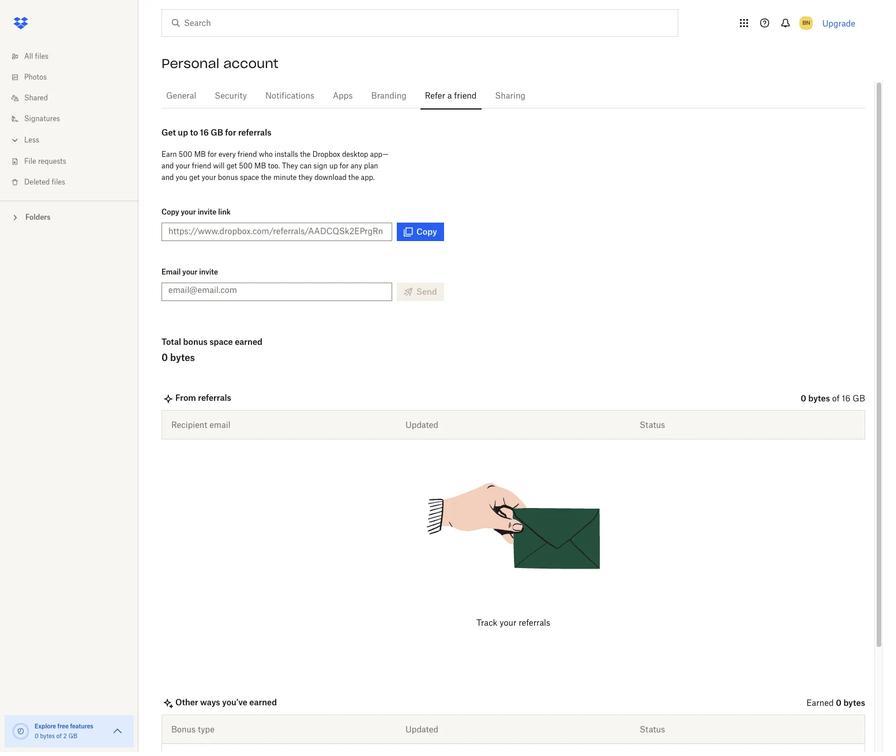 Task type: locate. For each thing, give the bounding box(es) containing it.
friend left who
[[238, 150, 257, 159]]

bn button
[[797, 14, 816, 32]]

0 vertical spatial mb
[[194, 150, 206, 159]]

referrals up who
[[238, 128, 272, 137]]

2
[[63, 734, 67, 740]]

0 vertical spatial files
[[35, 53, 49, 60]]

0 vertical spatial and
[[162, 162, 174, 170]]

email
[[162, 268, 181, 276]]

0 vertical spatial friend
[[454, 92, 477, 100]]

list
[[0, 39, 138, 201]]

apps tab
[[328, 83, 358, 110]]

0 vertical spatial invite
[[198, 208, 217, 216]]

2 and from the top
[[162, 173, 174, 182]]

space right total in the left top of the page
[[210, 337, 233, 347]]

you've
[[222, 697, 247, 707]]

1 horizontal spatial up
[[329, 162, 338, 170]]

0 vertical spatial status
[[640, 420, 665, 430]]

get down every
[[227, 162, 237, 170]]

up left to
[[178, 128, 188, 137]]

get
[[162, 128, 176, 137]]

1 vertical spatial invite
[[199, 268, 218, 276]]

referrals right track
[[519, 620, 551, 628]]

1 vertical spatial bonus
[[183, 337, 208, 347]]

your
[[176, 162, 190, 170], [202, 173, 216, 182], [181, 208, 196, 216], [182, 268, 198, 276], [500, 620, 517, 628]]

0 horizontal spatial files
[[35, 53, 49, 60]]

up
[[178, 128, 188, 137], [329, 162, 338, 170]]

0 vertical spatial 500
[[179, 150, 192, 159]]

0 horizontal spatial space
[[210, 337, 233, 347]]

ways
[[200, 697, 220, 707]]

0 vertical spatial gb
[[211, 128, 223, 137]]

1 vertical spatial updated
[[406, 725, 439, 735]]

1 vertical spatial 500
[[239, 162, 253, 170]]

the up can
[[300, 150, 311, 159]]

500 right "will" at the top left of page
[[239, 162, 253, 170]]

files for deleted files
[[52, 179, 65, 186]]

0
[[162, 352, 168, 364], [801, 394, 807, 403], [836, 698, 842, 708], [35, 734, 38, 740]]

1 horizontal spatial friend
[[238, 150, 257, 159]]

0 vertical spatial of
[[833, 395, 840, 403]]

of
[[833, 395, 840, 403], [56, 734, 62, 740]]

1 vertical spatial status
[[640, 725, 665, 735]]

1 horizontal spatial of
[[833, 395, 840, 403]]

1 horizontal spatial files
[[52, 179, 65, 186]]

1 vertical spatial of
[[56, 734, 62, 740]]

1 vertical spatial 16
[[842, 395, 851, 403]]

1 horizontal spatial space
[[240, 173, 259, 182]]

0 vertical spatial up
[[178, 128, 188, 137]]

updated
[[406, 420, 439, 430], [406, 725, 439, 735]]

security
[[215, 92, 247, 100]]

referrals
[[238, 128, 272, 137], [198, 393, 231, 402], [519, 620, 551, 628]]

0 horizontal spatial referrals
[[198, 393, 231, 402]]

refer a friend tab
[[421, 83, 481, 110]]

files right deleted
[[52, 179, 65, 186]]

0 horizontal spatial the
[[261, 173, 272, 182]]

Search text field
[[184, 17, 654, 29]]

0 vertical spatial referrals
[[238, 128, 272, 137]]

will
[[213, 162, 225, 170]]

0 vertical spatial get
[[227, 162, 237, 170]]

0 horizontal spatial 16
[[200, 128, 209, 137]]

all
[[24, 53, 33, 60]]

get up to 16 gb for referrals
[[162, 128, 272, 137]]

1 vertical spatial files
[[52, 179, 65, 186]]

2 vertical spatial friend
[[192, 162, 211, 170]]

quota usage element
[[12, 722, 30, 741]]

any
[[351, 162, 362, 170]]

tab list containing general
[[162, 81, 866, 110]]

friend left "will" at the top left of page
[[192, 162, 211, 170]]

2 status from the top
[[640, 725, 665, 735]]

recipient
[[171, 420, 207, 430]]

bonus down "will" at the top left of page
[[218, 173, 238, 182]]

and
[[162, 162, 174, 170], [162, 173, 174, 182]]

files right all
[[35, 53, 49, 60]]

16 for of
[[842, 395, 851, 403]]

total bonus space earned 0 bytes
[[162, 337, 263, 364]]

2 horizontal spatial friend
[[454, 92, 477, 100]]

dropbox
[[313, 150, 340, 159]]

bonus
[[218, 173, 238, 182], [183, 337, 208, 347]]

for
[[225, 128, 236, 137], [208, 150, 217, 159], [340, 162, 349, 170]]

and down earn
[[162, 162, 174, 170]]

1 vertical spatial and
[[162, 173, 174, 182]]

folders button
[[0, 208, 138, 226]]

1 vertical spatial copy
[[417, 227, 437, 237]]

dropbox image
[[9, 12, 32, 35]]

0 vertical spatial copy
[[162, 208, 179, 216]]

for up every
[[225, 128, 236, 137]]

download
[[315, 173, 347, 182]]

deleted
[[24, 179, 50, 186]]

gb
[[211, 128, 223, 137], [853, 395, 866, 403], [68, 734, 77, 740]]

1 vertical spatial space
[[210, 337, 233, 347]]

features
[[70, 723, 93, 730]]

the down 'any'
[[349, 173, 359, 182]]

mb down to
[[194, 150, 206, 159]]

1 horizontal spatial 16
[[842, 395, 851, 403]]

app.
[[361, 173, 375, 182]]

space inside earn 500 mb for every friend who installs the dropbox desktop app— and your friend will get 500 mb too. they can sign up for any plan and you get your bonus space the minute they download the app.
[[240, 173, 259, 182]]

referrals up email
[[198, 393, 231, 402]]

0 horizontal spatial 500
[[179, 150, 192, 159]]

from referrals
[[175, 393, 231, 402]]

0 vertical spatial 16
[[200, 128, 209, 137]]

file requests link
[[9, 151, 138, 172]]

16 for to
[[200, 128, 209, 137]]

sign
[[314, 162, 328, 170]]

Email your invite text field
[[169, 284, 385, 297]]

for left 'any'
[[340, 162, 349, 170]]

refer
[[425, 92, 445, 100]]

invite right email
[[199, 268, 218, 276]]

can
[[300, 162, 312, 170]]

1 status from the top
[[640, 420, 665, 430]]

get right "you" on the top left of page
[[189, 173, 200, 182]]

1 horizontal spatial copy
[[417, 227, 437, 237]]

16 inside 0 bytes of 16 gb
[[842, 395, 851, 403]]

get
[[227, 162, 237, 170], [189, 173, 200, 182]]

friend right a
[[454, 92, 477, 100]]

1 horizontal spatial mb
[[255, 162, 266, 170]]

1 horizontal spatial 500
[[239, 162, 253, 170]]

other ways you've earned
[[175, 697, 277, 707]]

the
[[300, 150, 311, 159], [261, 173, 272, 182], [349, 173, 359, 182]]

2 horizontal spatial for
[[340, 162, 349, 170]]

your right email
[[182, 268, 198, 276]]

1 vertical spatial mb
[[255, 162, 266, 170]]

to
[[190, 128, 198, 137]]

shared
[[24, 95, 48, 102]]

files
[[35, 53, 49, 60], [52, 179, 65, 186]]

mb
[[194, 150, 206, 159], [255, 162, 266, 170]]

total
[[162, 337, 181, 347]]

0 vertical spatial bonus
[[218, 173, 238, 182]]

space down who
[[240, 173, 259, 182]]

and left "you" on the top left of page
[[162, 173, 174, 182]]

2 updated from the top
[[406, 725, 439, 735]]

copy inside button
[[417, 227, 437, 237]]

2 vertical spatial referrals
[[519, 620, 551, 628]]

0 horizontal spatial of
[[56, 734, 62, 740]]

up inside earn 500 mb for every friend who installs the dropbox desktop app— and your friend will get 500 mb too. they can sign up for any plan and you get your bonus space the minute they download the app.
[[329, 162, 338, 170]]

photos
[[24, 74, 47, 81]]

1 vertical spatial get
[[189, 173, 200, 182]]

2 horizontal spatial gb
[[853, 395, 866, 403]]

bonus
[[171, 725, 196, 735]]

500
[[179, 150, 192, 159], [239, 162, 253, 170]]

invite for copy your invite link
[[198, 208, 217, 216]]

0 horizontal spatial friend
[[192, 162, 211, 170]]

general tab
[[162, 83, 201, 110]]

0 inside explore free features 0 bytes of 2 gb
[[35, 734, 38, 740]]

1 horizontal spatial bonus
[[218, 173, 238, 182]]

invite left link
[[198, 208, 217, 216]]

security tab
[[210, 83, 252, 110]]

branding tab
[[367, 83, 411, 110]]

your for track your referrals
[[500, 620, 517, 628]]

0 horizontal spatial gb
[[68, 734, 77, 740]]

copy for copy your invite link
[[162, 208, 179, 216]]

mb down who
[[255, 162, 266, 170]]

they
[[299, 173, 313, 182]]

your right track
[[500, 620, 517, 628]]

0 horizontal spatial bonus
[[183, 337, 208, 347]]

1 updated from the top
[[406, 420, 439, 430]]

link
[[218, 208, 231, 216]]

the down too.
[[261, 173, 272, 182]]

0 vertical spatial earned
[[235, 337, 263, 347]]

500 right earn
[[179, 150, 192, 159]]

0 horizontal spatial copy
[[162, 208, 179, 216]]

copy for copy
[[417, 227, 437, 237]]

1 vertical spatial up
[[329, 162, 338, 170]]

earned for other ways you've earned
[[249, 697, 277, 707]]

up up download
[[329, 162, 338, 170]]

status for bonus type
[[640, 725, 665, 735]]

0 horizontal spatial mb
[[194, 150, 206, 159]]

friend
[[454, 92, 477, 100], [238, 150, 257, 159], [192, 162, 211, 170]]

invite
[[198, 208, 217, 216], [199, 268, 218, 276]]

0 vertical spatial updated
[[406, 420, 439, 430]]

2 vertical spatial for
[[340, 162, 349, 170]]

0 vertical spatial space
[[240, 173, 259, 182]]

0 vertical spatial for
[[225, 128, 236, 137]]

2 horizontal spatial referrals
[[519, 620, 551, 628]]

less
[[24, 137, 39, 144]]

1 horizontal spatial for
[[225, 128, 236, 137]]

for up "will" at the top left of page
[[208, 150, 217, 159]]

earned inside total bonus space earned 0 bytes
[[235, 337, 263, 347]]

1 horizontal spatial gb
[[211, 128, 223, 137]]

tab list
[[162, 81, 866, 110]]

your down "you" on the top left of page
[[181, 208, 196, 216]]

1 vertical spatial friend
[[238, 150, 257, 159]]

updated for recipient email
[[406, 420, 439, 430]]

None text field
[[169, 225, 383, 238]]

1 vertical spatial for
[[208, 150, 217, 159]]

1 vertical spatial gb
[[853, 395, 866, 403]]

files for all files
[[35, 53, 49, 60]]

earned
[[235, 337, 263, 347], [249, 697, 277, 707]]

2 vertical spatial gb
[[68, 734, 77, 740]]

0 horizontal spatial for
[[208, 150, 217, 159]]

bonus right total in the left top of the page
[[183, 337, 208, 347]]

1 vertical spatial earned
[[249, 697, 277, 707]]

files inside "link"
[[35, 53, 49, 60]]

earned
[[807, 700, 834, 708]]

copy
[[162, 208, 179, 216], [417, 227, 437, 237]]

minute
[[274, 173, 297, 182]]

bytes
[[170, 352, 195, 364], [809, 394, 830, 403], [844, 698, 866, 708], [40, 734, 55, 740]]

gb inside 0 bytes of 16 gb
[[853, 395, 866, 403]]

space
[[240, 173, 259, 182], [210, 337, 233, 347]]



Task type: describe. For each thing, give the bounding box(es) containing it.
your for email your invite
[[182, 268, 198, 276]]

bonus inside earn 500 mb for every friend who installs the dropbox desktop app— and your friend will get 500 mb too. they can sign up for any plan and you get your bonus space the minute they download the app.
[[218, 173, 238, 182]]

friend inside tab
[[454, 92, 477, 100]]

earned for total bonus space earned 0 bytes
[[235, 337, 263, 347]]

upgrade
[[823, 18, 856, 28]]

general
[[166, 92, 196, 100]]

personal
[[162, 55, 219, 72]]

your up "you" on the top left of page
[[176, 162, 190, 170]]

track
[[477, 620, 498, 628]]

0 inside total bonus space earned 0 bytes
[[162, 352, 168, 364]]

from
[[175, 393, 196, 402]]

deleted files link
[[9, 172, 138, 193]]

email your invite
[[162, 268, 218, 276]]

signatures
[[24, 115, 60, 122]]

notifications tab
[[261, 83, 319, 110]]

your for copy your invite link
[[181, 208, 196, 216]]

bn
[[803, 19, 810, 27]]

0 horizontal spatial up
[[178, 128, 188, 137]]

0 bytes of 16 gb
[[801, 394, 866, 403]]

1 and from the top
[[162, 162, 174, 170]]

shared link
[[9, 88, 138, 108]]

earn 500 mb for every friend who installs the dropbox desktop app— and your friend will get 500 mb too. they can sign up for any plan and you get your bonus space the minute they download the app.
[[162, 150, 389, 182]]

1 horizontal spatial referrals
[[238, 128, 272, 137]]

upgrade link
[[823, 18, 856, 28]]

other
[[175, 697, 198, 707]]

all files link
[[9, 46, 138, 67]]

2 horizontal spatial the
[[349, 173, 359, 182]]

updated for bonus type
[[406, 725, 439, 735]]

you
[[176, 173, 187, 182]]

desktop
[[342, 150, 368, 159]]

gb for of
[[853, 395, 866, 403]]

list containing all files
[[0, 39, 138, 201]]

sharing
[[495, 92, 526, 100]]

deleted files
[[24, 179, 65, 186]]

refer a friend
[[425, 92, 477, 100]]

space inside total bonus space earned 0 bytes
[[210, 337, 233, 347]]

file requests
[[24, 158, 66, 165]]

they
[[282, 162, 298, 170]]

every
[[219, 150, 236, 159]]

email
[[210, 420, 231, 430]]

less image
[[9, 134, 21, 146]]

notifications
[[265, 92, 314, 100]]

copy button
[[397, 223, 444, 241]]

0 horizontal spatial get
[[189, 173, 200, 182]]

of inside explore free features 0 bytes of 2 gb
[[56, 734, 62, 740]]

explore free features 0 bytes of 2 gb
[[35, 723, 93, 740]]

installs
[[275, 150, 298, 159]]

bytes inside total bonus space earned 0 bytes
[[170, 352, 195, 364]]

requests
[[38, 158, 66, 165]]

account
[[223, 55, 279, 72]]

apps
[[333, 92, 353, 100]]

plan
[[364, 162, 378, 170]]

all files
[[24, 53, 49, 60]]

app—
[[370, 150, 389, 159]]

of inside 0 bytes of 16 gb
[[833, 395, 840, 403]]

gb for to
[[211, 128, 223, 137]]

branding
[[371, 92, 407, 100]]

status for recipient email
[[640, 420, 665, 430]]

earn
[[162, 150, 177, 159]]

earned 0 bytes
[[807, 698, 866, 708]]

type
[[198, 725, 215, 735]]

a
[[448, 92, 452, 100]]

free
[[57, 723, 69, 730]]

who
[[259, 150, 273, 159]]

bonus inside total bonus space earned 0 bytes
[[183, 337, 208, 347]]

copy your invite link
[[162, 208, 231, 216]]

recipient email
[[171, 420, 231, 430]]

file
[[24, 158, 36, 165]]

1 horizontal spatial get
[[227, 162, 237, 170]]

explore
[[35, 723, 56, 730]]

photos link
[[9, 67, 138, 88]]

1 vertical spatial referrals
[[198, 393, 231, 402]]

folders
[[25, 213, 51, 222]]

track your referrals
[[477, 620, 551, 628]]

your down "will" at the top left of page
[[202, 173, 216, 182]]

gb inside explore free features 0 bytes of 2 gb
[[68, 734, 77, 740]]

sharing tab
[[491, 83, 530, 110]]

too.
[[268, 162, 280, 170]]

bonus type
[[171, 725, 215, 735]]

1 horizontal spatial the
[[300, 150, 311, 159]]

personal account
[[162, 55, 279, 72]]

signatures link
[[9, 108, 138, 129]]

bytes inside explore free features 0 bytes of 2 gb
[[40, 734, 55, 740]]

invite for email your invite
[[199, 268, 218, 276]]



Task type: vqa. For each thing, say whether or not it's contained in the screenshot.
the Signature
no



